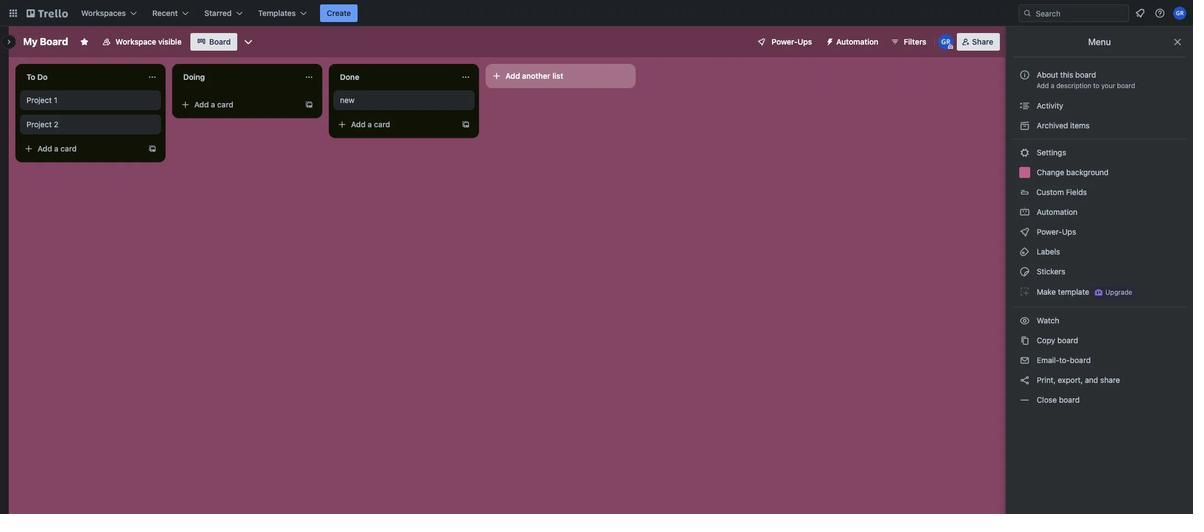 Task type: locate. For each thing, give the bounding box(es) containing it.
sm image for automation
[[1019, 207, 1030, 218]]

2 vertical spatial add a card
[[38, 144, 77, 153]]

create from template… image
[[461, 120, 470, 129], [148, 145, 157, 153]]

0 vertical spatial card
[[217, 100, 234, 109]]

1 horizontal spatial power-
[[1037, 227, 1062, 237]]

0 horizontal spatial card
[[60, 144, 77, 153]]

power-ups
[[772, 37, 812, 46], [1035, 227, 1079, 237]]

1 horizontal spatial ups
[[1062, 227, 1076, 237]]

copy board link
[[1013, 332, 1187, 350]]

add a card button down doing text box
[[177, 96, 300, 114]]

2 horizontal spatial add a card button
[[333, 116, 457, 134]]

0 horizontal spatial board
[[40, 36, 68, 47]]

5 sm image from the top
[[1019, 336, 1030, 347]]

1 vertical spatial add a card button
[[333, 116, 457, 134]]

1 horizontal spatial card
[[217, 100, 234, 109]]

2 project from the top
[[26, 120, 52, 129]]

sm image
[[1019, 100, 1030, 111], [1019, 227, 1030, 238], [1019, 247, 1030, 258], [1019, 286, 1030, 297], [1019, 336, 1030, 347]]

add for done
[[351, 120, 366, 129]]

sm image inside archived items link
[[1019, 120, 1030, 131]]

a down about
[[1051, 82, 1055, 90]]

sm image inside power-ups link
[[1019, 227, 1030, 238]]

starred
[[204, 8, 232, 18]]

1 horizontal spatial add a card
[[194, 100, 234, 109]]

export,
[[1058, 376, 1083, 385]]

new
[[340, 95, 355, 105]]

Doing text field
[[177, 68, 298, 86]]

sm image
[[821, 33, 836, 49], [1019, 120, 1030, 131], [1019, 147, 1030, 158], [1019, 207, 1030, 218], [1019, 267, 1030, 278], [1019, 316, 1030, 327], [1019, 355, 1030, 366], [1019, 375, 1030, 386], [1019, 395, 1030, 406]]

customize views image
[[243, 36, 254, 47]]

sm image for activity
[[1019, 100, 1030, 111]]

2 vertical spatial add a card button
[[20, 140, 144, 158]]

2 horizontal spatial add a card
[[351, 120, 390, 129]]

card down new link
[[374, 120, 390, 129]]

sm image inside activity link
[[1019, 100, 1030, 111]]

0 horizontal spatial automation
[[836, 37, 879, 46]]

change
[[1037, 168, 1064, 177]]

workspace visible
[[116, 37, 182, 46]]

2
[[54, 120, 58, 129]]

1 vertical spatial add a card
[[351, 120, 390, 129]]

card
[[217, 100, 234, 109], [374, 120, 390, 129], [60, 144, 77, 153]]

0 horizontal spatial ups
[[798, 37, 812, 46]]

2 sm image from the top
[[1019, 227, 1030, 238]]

1 vertical spatial automation
[[1035, 208, 1078, 217]]

ups down automation link
[[1062, 227, 1076, 237]]

1 sm image from the top
[[1019, 100, 1030, 111]]

close
[[1037, 396, 1057, 405]]

board right my
[[40, 36, 68, 47]]

add a card
[[194, 100, 234, 109], [351, 120, 390, 129], [38, 144, 77, 153]]

add
[[506, 71, 520, 81], [1037, 82, 1049, 90], [194, 100, 209, 109], [351, 120, 366, 129], [38, 144, 52, 153]]

sm image inside watch link
[[1019, 316, 1030, 327]]

sm image inside stickers link
[[1019, 267, 1030, 278]]

add down new at the top
[[351, 120, 366, 129]]

make template
[[1035, 287, 1089, 297]]

0 vertical spatial add a card button
[[177, 96, 300, 114]]

project left 2
[[26, 120, 52, 129]]

board left customize views icon
[[209, 37, 231, 46]]

1 horizontal spatial create from template… image
[[461, 120, 470, 129]]

automation left filters "button"
[[836, 37, 879, 46]]

1 project from the top
[[26, 95, 52, 105]]

print, export, and share link
[[1013, 372, 1187, 390]]

1 vertical spatial power-
[[1037, 227, 1062, 237]]

add a card button down new link
[[333, 116, 457, 134]]

switch to… image
[[8, 8, 19, 19]]

1 vertical spatial ups
[[1062, 227, 1076, 237]]

archived items link
[[1013, 117, 1187, 135]]

1 horizontal spatial add a card button
[[177, 96, 300, 114]]

recent
[[152, 8, 178, 18]]

0 vertical spatial power-
[[772, 37, 798, 46]]

archived
[[1037, 121, 1068, 130]]

sm image inside settings link
[[1019, 147, 1030, 158]]

add down project 2
[[38, 144, 52, 153]]

automation
[[836, 37, 879, 46], [1035, 208, 1078, 217]]

project 1
[[26, 95, 57, 105]]

0 vertical spatial add a card
[[194, 100, 234, 109]]

add a card button
[[177, 96, 300, 114], [333, 116, 457, 134], [20, 140, 144, 158]]

project
[[26, 95, 52, 105], [26, 120, 52, 129]]

ups inside button
[[798, 37, 812, 46]]

copy
[[1037, 336, 1055, 346]]

sm image for settings
[[1019, 147, 1030, 158]]

sm image for watch
[[1019, 316, 1030, 327]]

share
[[972, 37, 993, 46]]

make
[[1037, 287, 1056, 297]]

greg robinson (gregrobinson96) image right filters
[[938, 34, 954, 50]]

list
[[552, 71, 563, 81]]

share
[[1101, 376, 1120, 385]]

ups
[[798, 37, 812, 46], [1062, 227, 1076, 237]]

sm image inside copy board link
[[1019, 336, 1030, 347]]

add a card down doing
[[194, 100, 234, 109]]

share button
[[957, 33, 1000, 51]]

a down new link
[[368, 120, 372, 129]]

a inside about this board add a description to your board
[[1051, 82, 1055, 90]]

sm image for close board
[[1019, 395, 1030, 406]]

card down project 2 'link'
[[60, 144, 77, 153]]

description
[[1057, 82, 1092, 90]]

sm image inside print, export, and share link
[[1019, 375, 1030, 386]]

card for to do
[[60, 144, 77, 153]]

0 horizontal spatial greg robinson (gregrobinson96) image
[[938, 34, 954, 50]]

starred button
[[198, 4, 249, 22]]

ups left automation button
[[798, 37, 812, 46]]

sm image for copy board
[[1019, 336, 1030, 347]]

add down doing
[[194, 100, 209, 109]]

greg robinson (gregrobinson96) image right open information menu "icon"
[[1173, 7, 1187, 20]]

sm image inside labels link
[[1019, 247, 1030, 258]]

copy board
[[1035, 336, 1078, 346]]

a for doing
[[211, 100, 215, 109]]

1 vertical spatial create from template… image
[[148, 145, 157, 153]]

print, export, and share
[[1035, 376, 1120, 385]]

0 vertical spatial ups
[[798, 37, 812, 46]]

add a card down 2
[[38, 144, 77, 153]]

0 horizontal spatial power-ups
[[772, 37, 812, 46]]

0 horizontal spatial add a card button
[[20, 140, 144, 158]]

a for to do
[[54, 144, 58, 153]]

0 vertical spatial power-ups
[[772, 37, 812, 46]]

0 horizontal spatial create from template… image
[[148, 145, 157, 153]]

add a card for done
[[351, 120, 390, 129]]

board
[[1076, 70, 1096, 79], [1117, 82, 1135, 90], [1058, 336, 1078, 346], [1070, 356, 1091, 365], [1059, 396, 1080, 405]]

automation down custom fields
[[1035, 208, 1078, 217]]

card down doing text box
[[217, 100, 234, 109]]

project inside 'link'
[[26, 120, 52, 129]]

this member is an admin of this board. image
[[948, 45, 953, 50]]

stickers
[[1035, 267, 1066, 277]]

watch link
[[1013, 312, 1187, 330]]

doing
[[183, 72, 205, 82]]

1 vertical spatial card
[[374, 120, 390, 129]]

add a card down new at the top
[[351, 120, 390, 129]]

primary element
[[0, 0, 1193, 26]]

email-to-board
[[1035, 356, 1091, 365]]

sm image inside close board link
[[1019, 395, 1030, 406]]

a down 2
[[54, 144, 58, 153]]

1 vertical spatial project
[[26, 120, 52, 129]]

create from template… image
[[305, 100, 313, 109]]

settings
[[1035, 148, 1066, 157]]

workspaces button
[[75, 4, 144, 22]]

0 vertical spatial project
[[26, 95, 52, 105]]

sm image inside email-to-board link
[[1019, 355, 1030, 366]]

card for doing
[[217, 100, 234, 109]]

board link
[[190, 33, 237, 51]]

1 horizontal spatial board
[[209, 37, 231, 46]]

board
[[40, 36, 68, 47], [209, 37, 231, 46]]

custom fields
[[1037, 188, 1087, 197]]

add left another
[[506, 71, 520, 81]]

power-ups button
[[750, 33, 819, 51]]

project left 1
[[26, 95, 52, 105]]

add down about
[[1037, 82, 1049, 90]]

0 horizontal spatial add a card
[[38, 144, 77, 153]]

fields
[[1066, 188, 1087, 197]]

greg robinson (gregrobinson96) image
[[1173, 7, 1187, 20], [938, 34, 954, 50]]

2 horizontal spatial card
[[374, 120, 390, 129]]

a
[[1051, 82, 1055, 90], [211, 100, 215, 109], [368, 120, 372, 129], [54, 144, 58, 153]]

4 sm image from the top
[[1019, 286, 1030, 297]]

1 vertical spatial power-ups
[[1035, 227, 1079, 237]]

power-
[[772, 37, 798, 46], [1037, 227, 1062, 237]]

0 horizontal spatial power-
[[772, 37, 798, 46]]

recent button
[[146, 4, 196, 22]]

sm image inside automation link
[[1019, 207, 1030, 218]]

0 vertical spatial greg robinson (gregrobinson96) image
[[1173, 7, 1187, 20]]

automation button
[[821, 33, 885, 51]]

new link
[[340, 95, 468, 106]]

a down doing text box
[[211, 100, 215, 109]]

3 sm image from the top
[[1019, 247, 1030, 258]]

0 vertical spatial automation
[[836, 37, 879, 46]]

to
[[26, 72, 35, 82]]

add a card button for to do
[[20, 140, 144, 158]]

0 vertical spatial create from template… image
[[461, 120, 470, 129]]

2 vertical spatial card
[[60, 144, 77, 153]]

a for done
[[368, 120, 372, 129]]

add a card button down project 2 'link'
[[20, 140, 144, 158]]

1 horizontal spatial automation
[[1035, 208, 1078, 217]]

menu
[[1088, 37, 1111, 47]]

filters button
[[887, 33, 930, 51]]



Task type: describe. For each thing, give the bounding box(es) containing it.
done
[[340, 72, 359, 82]]

templates
[[258, 8, 296, 18]]

automation link
[[1013, 204, 1187, 221]]

1
[[54, 95, 57, 105]]

to
[[1093, 82, 1100, 90]]

project for project 1
[[26, 95, 52, 105]]

workspaces
[[81, 8, 126, 18]]

another
[[522, 71, 550, 81]]

archived items
[[1035, 121, 1090, 130]]

project 1 link
[[26, 95, 155, 106]]

to-
[[1059, 356, 1070, 365]]

sm image for email-to-board
[[1019, 355, 1030, 366]]

sm image for labels
[[1019, 247, 1030, 258]]

upgrade
[[1105, 289, 1132, 297]]

1 horizontal spatial greg robinson (gregrobinson96) image
[[1173, 7, 1187, 20]]

card for done
[[374, 120, 390, 129]]

1 vertical spatial greg robinson (gregrobinson96) image
[[938, 34, 954, 50]]

my
[[23, 36, 38, 47]]

add a card for doing
[[194, 100, 234, 109]]

this
[[1060, 70, 1073, 79]]

workspace visible button
[[96, 33, 188, 51]]

1 horizontal spatial power-ups
[[1035, 227, 1079, 237]]

Search field
[[1032, 5, 1129, 22]]

custom
[[1037, 188, 1064, 197]]

settings link
[[1013, 144, 1187, 162]]

sm image inside automation button
[[821, 33, 836, 49]]

my board
[[23, 36, 68, 47]]

board right your
[[1117, 82, 1135, 90]]

do
[[37, 72, 48, 82]]

sm image for print, export, and share
[[1019, 375, 1030, 386]]

create button
[[320, 4, 358, 22]]

board inside text box
[[40, 36, 68, 47]]

about this board add a description to your board
[[1037, 70, 1135, 90]]

activity link
[[1013, 97, 1187, 115]]

watch
[[1035, 316, 1062, 326]]

filters
[[904, 37, 927, 46]]

power-ups link
[[1013, 224, 1187, 241]]

workspace
[[116, 37, 156, 46]]

activity
[[1035, 101, 1064, 110]]

close board
[[1035, 396, 1080, 405]]

add another list button
[[486, 64, 636, 88]]

custom fields button
[[1013, 184, 1187, 201]]

automation inside button
[[836, 37, 879, 46]]

add a card for to do
[[38, 144, 77, 153]]

To Do text field
[[20, 68, 141, 86]]

sm image for make template
[[1019, 286, 1030, 297]]

board up to-
[[1058, 336, 1078, 346]]

add a card button for done
[[333, 116, 457, 134]]

sm image for archived items
[[1019, 120, 1030, 131]]

close board link
[[1013, 392, 1187, 410]]

add for to do
[[38, 144, 52, 153]]

templates button
[[252, 4, 314, 22]]

add for doing
[[194, 100, 209, 109]]

print,
[[1037, 376, 1056, 385]]

change background
[[1035, 168, 1109, 177]]

board down export,
[[1059, 396, 1080, 405]]

project for project 2
[[26, 120, 52, 129]]

board up print, export, and share
[[1070, 356, 1091, 365]]

template
[[1058, 287, 1089, 297]]

star or unstar board image
[[80, 38, 89, 46]]

0 notifications image
[[1134, 7, 1147, 20]]

add another list
[[506, 71, 563, 81]]

back to home image
[[26, 4, 68, 22]]

search image
[[1023, 9, 1032, 18]]

add a card button for doing
[[177, 96, 300, 114]]

stickers link
[[1013, 263, 1187, 281]]

and
[[1085, 376, 1098, 385]]

email-
[[1037, 356, 1059, 365]]

project 2 link
[[26, 119, 155, 130]]

open information menu image
[[1155, 8, 1166, 19]]

create from template… image for to do
[[148, 145, 157, 153]]

your
[[1102, 82, 1115, 90]]

upgrade button
[[1092, 286, 1135, 300]]

visible
[[158, 37, 182, 46]]

sm image for stickers
[[1019, 267, 1030, 278]]

items
[[1070, 121, 1090, 130]]

power- inside power-ups button
[[772, 37, 798, 46]]

create
[[327, 8, 351, 18]]

labels link
[[1013, 243, 1187, 261]]

board up to
[[1076, 70, 1096, 79]]

Done text field
[[333, 68, 455, 86]]

power-ups inside button
[[772, 37, 812, 46]]

Board name text field
[[18, 33, 74, 51]]

create from template… image for done
[[461, 120, 470, 129]]

labels
[[1035, 247, 1060, 257]]

email-to-board link
[[1013, 352, 1187, 370]]

sm image for power-ups
[[1019, 227, 1030, 238]]

power- inside power-ups link
[[1037, 227, 1062, 237]]

add inside about this board add a description to your board
[[1037, 82, 1049, 90]]

background
[[1067, 168, 1109, 177]]

change background link
[[1013, 164, 1187, 182]]

project 2
[[26, 120, 58, 129]]

to do
[[26, 72, 48, 82]]

about
[[1037, 70, 1058, 79]]



Task type: vqa. For each thing, say whether or not it's contained in the screenshot.
Try Trello Premium Get unlimited boards, all the views, unlimited automation, and more.
no



